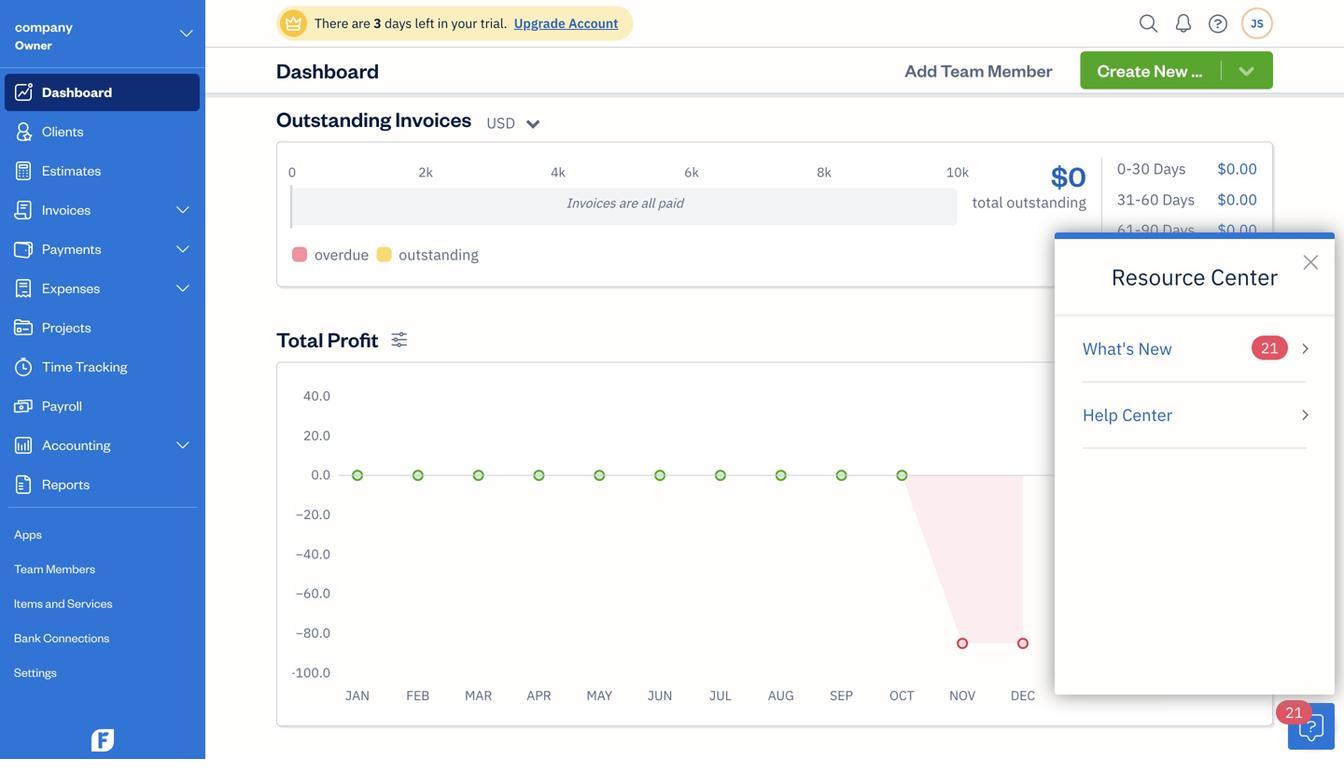 Task type: describe. For each thing, give the bounding box(es) containing it.
create new …
[[1098, 59, 1203, 81]]

$0
[[1052, 158, 1087, 194]]

estimates link
[[5, 152, 200, 190]]

dashboard inside main 'element'
[[42, 83, 112, 100]]

invoices are all paid
[[566, 194, 684, 212]]

dashboard image
[[12, 83, 35, 102]]

time tracking link
[[5, 348, 200, 386]]

loss
[[1195, 330, 1225, 349]]

$0.00 for 31-60 days
[[1218, 189, 1258, 209]]

left
[[415, 14, 435, 32]]

tracking
[[75, 357, 127, 375]]

all
[[641, 194, 655, 212]]

4 $0.00 from the top
[[1218, 250, 1258, 270]]

0-
[[1118, 159, 1133, 179]]

estimate image
[[12, 162, 35, 180]]

&
[[1181, 330, 1191, 349]]

help center
[[1083, 404, 1173, 426]]

0 vertical spatial chevron large down image
[[178, 22, 195, 45]]

$0.00 link for 0-30 days
[[1218, 159, 1258, 179]]

there
[[315, 14, 349, 32]]

what's new link
[[1083, 336, 1315, 360]]

connect
[[363, 43, 427, 65]]

help center link
[[1083, 404, 1315, 426]]

earn
[[795, 43, 831, 65]]

bank connections link
[[5, 622, 200, 655]]

payments
[[42, 240, 101, 257]]

Currency field
[[487, 112, 549, 135]]

upgrade
[[514, 14, 566, 32]]

−$85
[[1187, 383, 1254, 418]]

expense image
[[12, 279, 35, 298]]

items and services
[[14, 595, 113, 611]]

chevrondown image
[[1236, 61, 1258, 80]]

4k
[[551, 164, 566, 181]]

profit for total
[[327, 326, 379, 353]]

report
[[1228, 330, 1274, 349]]

6k
[[685, 164, 699, 181]]

90
[[1142, 220, 1159, 240]]

member
[[988, 59, 1053, 81]]

× button
[[1302, 242, 1321, 277]]

invoices for invoices
[[42, 200, 91, 218]]

team members link
[[5, 553, 200, 586]]

your
[[431, 43, 467, 65]]

31-60 days
[[1118, 189, 1196, 209]]

payment image
[[12, 240, 35, 259]]

$0 link
[[1052, 158, 1087, 194]]

$0.00 link for 61-90 days
[[1218, 220, 1258, 240]]

invoices link
[[5, 191, 200, 229]]

$0 total outstanding
[[973, 158, 1087, 212]]

2k
[[418, 164, 433, 181]]

days for 61-90 days
[[1163, 220, 1196, 240]]

accounting link
[[5, 427, 200, 464]]

0 horizontal spatial outstanding
[[399, 245, 479, 264]]

outstanding
[[276, 106, 391, 132]]

view profit & loss report link
[[1105, 328, 1274, 351]]

account
[[569, 14, 619, 32]]

dashboard link
[[5, 74, 200, 111]]

refer
[[716, 43, 758, 65]]

days for 31-60 days
[[1163, 189, 1196, 209]]

reports
[[42, 475, 90, 493]]

connect your bank
[[363, 43, 511, 65]]

days down 61-90 days
[[1148, 250, 1181, 270]]

10k
[[947, 164, 969, 181]]

services
[[67, 595, 113, 611]]

expenses link
[[5, 270, 200, 307]]

bank inside main 'element'
[[14, 630, 41, 645]]

go to help image
[[1204, 10, 1234, 38]]

reports link
[[5, 466, 200, 503]]

center for resource center
[[1211, 262, 1279, 291]]

chevron large down image for expenses
[[174, 281, 191, 296]]

total profit filters image
[[391, 331, 408, 348]]

60
[[1142, 189, 1159, 209]]

resource center
[[1112, 262, 1279, 291]]

time tracking
[[42, 357, 127, 375]]

search image
[[1135, 10, 1165, 38]]

crown image
[[284, 14, 304, 33]]

what's new
[[1083, 338, 1173, 360]]

new for what's
[[1139, 338, 1173, 360]]

apps
[[14, 526, 42, 542]]

61-90 days
[[1118, 220, 1196, 240]]

chevron large down image for accounting
[[174, 438, 191, 453]]

paid
[[658, 194, 684, 212]]

overdue
[[315, 245, 369, 264]]

clients
[[42, 122, 84, 140]]

usd
[[487, 113, 516, 133]]

timer image
[[12, 358, 35, 376]]

90+ days
[[1118, 250, 1181, 270]]

are for invoices
[[619, 194, 638, 212]]

21
[[1286, 703, 1304, 722]]

and for earn
[[762, 43, 791, 65]]

view
[[1105, 330, 1137, 349]]



Task type: locate. For each thing, give the bounding box(es) containing it.
0 horizontal spatial bank
[[14, 630, 41, 645]]

and inside main 'element'
[[45, 595, 65, 611]]

0
[[288, 164, 296, 181]]

and left earn
[[762, 43, 791, 65]]

payroll
[[42, 396, 82, 414]]

1 vertical spatial and
[[45, 595, 65, 611]]

outstanding down 2k
[[399, 245, 479, 264]]

3 $0.00 link from the top
[[1218, 220, 1258, 240]]

center right help
[[1123, 404, 1173, 426]]

are left all on the top left
[[619, 194, 638, 212]]

1 horizontal spatial and
[[762, 43, 791, 65]]

1 chevron large down image from the top
[[174, 203, 191, 218]]

$0.00 link left ×
[[1218, 250, 1258, 270]]

61-
[[1118, 220, 1142, 240]]

center for help center
[[1123, 404, 1173, 426]]

dashboard up clients
[[42, 83, 112, 100]]

chevron large down image
[[174, 203, 191, 218], [174, 281, 191, 296], [174, 438, 191, 453]]

settings
[[14, 664, 57, 680]]

0 horizontal spatial dashboard
[[42, 83, 112, 100]]

trial.
[[481, 14, 508, 32]]

team right add
[[941, 59, 985, 81]]

what's
[[1083, 338, 1135, 360]]

dashboard
[[276, 57, 379, 83], [42, 83, 112, 100]]

days for 0-30 days
[[1154, 159, 1187, 179]]

1 vertical spatial bank
[[14, 630, 41, 645]]

invoices for invoices are all paid
[[566, 194, 616, 212]]

0 vertical spatial are
[[352, 14, 371, 32]]

create
[[1098, 59, 1151, 81]]

$0.00 for 61-90 days
[[1218, 220, 1258, 240]]

$0.00 link
[[1218, 159, 1258, 179], [1218, 189, 1258, 209], [1218, 220, 1258, 240], [1218, 250, 1258, 270]]

invoices down estimates
[[42, 200, 91, 218]]

$0.00 left ×
[[1218, 250, 1258, 270]]

1 horizontal spatial team
[[941, 59, 985, 81]]

company owner
[[15, 17, 73, 52]]

dashboard down there
[[276, 57, 379, 83]]

expenses
[[42, 279, 100, 296]]

chevron large down image up reports link
[[174, 438, 191, 453]]

2 $0.00 from the top
[[1218, 189, 1258, 209]]

0 vertical spatial team
[[941, 59, 985, 81]]

company
[[15, 17, 73, 35]]

$0.00 link for 31-60 days
[[1218, 189, 1258, 209]]

chart image
[[12, 436, 35, 455]]

new for create
[[1154, 59, 1188, 81]]

projects
[[42, 318, 91, 336]]

chevron large down image inside invoices link
[[174, 203, 191, 218]]

members
[[46, 561, 95, 576]]

are left 3
[[352, 14, 371, 32]]

payments link
[[5, 231, 200, 268]]

invoices left all on the top left
[[566, 194, 616, 212]]

bank connections
[[14, 630, 110, 645]]

1 vertical spatial chevron large down image
[[174, 242, 191, 257]]

0-30 days
[[1118, 159, 1187, 179]]

are for there
[[352, 14, 371, 32]]

$0.00 link right 0-30 days at the top of page
[[1218, 159, 1258, 179]]

invoices up 2k
[[395, 106, 472, 132]]

upgrade account link
[[511, 14, 619, 32]]

outstanding right total
[[1007, 193, 1087, 212]]

$0.00 link right 31-60 days
[[1218, 189, 1258, 209]]

1 horizontal spatial bank
[[471, 43, 511, 65]]

in
[[438, 14, 448, 32]]

chevron large down image down estimates link
[[174, 203, 191, 218]]

clients link
[[5, 113, 200, 150]]

31-
[[1118, 189, 1142, 209]]

2 chevron large down image from the top
[[174, 281, 191, 296]]

project image
[[12, 318, 35, 337]]

settings link
[[5, 656, 200, 689]]

$0.00 for 0-30 days
[[1218, 159, 1258, 179]]

1 vertical spatial center
[[1123, 404, 1173, 426]]

1 horizontal spatial are
[[619, 194, 638, 212]]

items
[[14, 595, 43, 611]]

…
[[1192, 59, 1203, 81]]

are
[[352, 14, 371, 32], [619, 194, 638, 212]]

1 $0.00 link from the top
[[1218, 159, 1258, 179]]

total
[[276, 326, 323, 353]]

there are 3 days left in your trial. upgrade account
[[315, 14, 619, 32]]

4 $0.00 link from the top
[[1218, 250, 1258, 270]]

0 vertical spatial chevron large down image
[[174, 203, 191, 218]]

1 vertical spatial outstanding
[[399, 245, 479, 264]]

30
[[1133, 159, 1150, 179]]

new left &
[[1139, 338, 1173, 360]]

1 horizontal spatial center
[[1211, 262, 1279, 291]]

invoices
[[395, 106, 472, 132], [566, 194, 616, 212], [42, 200, 91, 218]]

accounting
[[42, 436, 110, 453]]

$0.00 up resource center
[[1218, 220, 1258, 240]]

team
[[941, 59, 985, 81], [14, 561, 43, 576]]

0 vertical spatial and
[[762, 43, 791, 65]]

invoice image
[[12, 201, 35, 219]]

profit for view
[[1141, 330, 1177, 349]]

90+
[[1118, 250, 1145, 270]]

apps link
[[5, 518, 200, 551]]

outstanding
[[1007, 193, 1087, 212], [399, 245, 479, 264]]

$0.00 right 0-30 days at the top of page
[[1218, 159, 1258, 179]]

$0.00
[[1218, 159, 1258, 179], [1218, 189, 1258, 209], [1218, 220, 1258, 240], [1218, 250, 1258, 270]]

days
[[385, 14, 412, 32]]

0 vertical spatial outstanding
[[1007, 193, 1087, 212]]

days right 30
[[1154, 159, 1187, 179]]

team inside button
[[941, 59, 985, 81]]

new left …
[[1154, 59, 1188, 81]]

days right "60"
[[1163, 189, 1196, 209]]

team up items
[[14, 561, 43, 576]]

center up report
[[1211, 262, 1279, 291]]

0 horizontal spatial are
[[352, 14, 371, 32]]

days
[[1154, 159, 1187, 179], [1163, 189, 1196, 209], [1163, 220, 1196, 240], [1148, 250, 1181, 270]]

bank down trial.
[[471, 43, 511, 65]]

bank down items
[[14, 630, 41, 645]]

report image
[[12, 475, 35, 494]]

0 vertical spatial bank
[[471, 43, 511, 65]]

estimates
[[42, 161, 101, 179]]

resource center badge image
[[1289, 703, 1335, 750]]

1 vertical spatial new
[[1139, 338, 1173, 360]]

total profit
[[276, 326, 379, 353]]

$0.00 right 31-60 days
[[1218, 189, 1258, 209]]

profit left &
[[1141, 330, 1177, 349]]

js
[[1251, 16, 1264, 31]]

projects link
[[5, 309, 200, 346]]

resource
[[1112, 262, 1206, 291]]

total
[[973, 193, 1004, 212]]

0 horizontal spatial and
[[45, 595, 65, 611]]

chevron large down image up 'projects' link
[[174, 281, 191, 296]]

0 horizontal spatial profit
[[327, 326, 379, 353]]

main element
[[0, 0, 252, 759]]

3 $0.00 from the top
[[1218, 220, 1258, 240]]

chevron large down image
[[178, 22, 195, 45], [174, 242, 191, 257]]

chevron large down image inside expenses link
[[174, 281, 191, 296]]

team members
[[14, 561, 95, 576]]

1 horizontal spatial outstanding
[[1007, 193, 1087, 212]]

×
[[1302, 242, 1321, 277]]

add team member button
[[888, 52, 1070, 89]]

notifications image
[[1169, 5, 1199, 42]]

profit left total profit filters image
[[327, 326, 379, 353]]

refer and earn
[[716, 43, 831, 65]]

0 horizontal spatial team
[[14, 561, 43, 576]]

bank
[[471, 43, 511, 65], [14, 630, 41, 645]]

1 horizontal spatial profit
[[1141, 330, 1177, 349]]

days right 90
[[1163, 220, 1196, 240]]

1 horizontal spatial dashboard
[[276, 57, 379, 83]]

3
[[374, 14, 382, 32]]

0 vertical spatial new
[[1154, 59, 1188, 81]]

invoices inside main 'element'
[[42, 200, 91, 218]]

client image
[[12, 122, 35, 141]]

2 horizontal spatial invoices
[[566, 194, 616, 212]]

1 vertical spatial team
[[14, 561, 43, 576]]

1 vertical spatial are
[[619, 194, 638, 212]]

chevron large down image for invoices
[[174, 203, 191, 218]]

chevron large down image inside payments link
[[174, 242, 191, 257]]

freshbooks image
[[88, 729, 118, 752]]

outstanding inside $0 total outstanding
[[1007, 193, 1087, 212]]

add
[[905, 59, 938, 81]]

1 vertical spatial chevron large down image
[[174, 281, 191, 296]]

0 horizontal spatial invoices
[[42, 200, 91, 218]]

profit
[[327, 326, 379, 353], [1141, 330, 1177, 349]]

2 vertical spatial chevron large down image
[[174, 438, 191, 453]]

connect your bank link
[[292, 34, 582, 74]]

1 $0.00 from the top
[[1218, 159, 1258, 179]]

2 $0.00 link from the top
[[1218, 189, 1258, 209]]

new
[[1154, 59, 1188, 81], [1139, 338, 1173, 360]]

new inside dropdown button
[[1154, 59, 1188, 81]]

view profit & loss report
[[1105, 330, 1274, 349]]

3 chevron large down image from the top
[[174, 438, 191, 453]]

and for services
[[45, 595, 65, 611]]

chevron large down image inside 'accounting' link
[[174, 438, 191, 453]]

new inside "link"
[[1139, 338, 1173, 360]]

0 vertical spatial center
[[1211, 262, 1279, 291]]

add team member
[[905, 59, 1053, 81]]

owner
[[15, 37, 52, 52]]

payroll link
[[5, 388, 200, 425]]

connections
[[43, 630, 110, 645]]

21 button
[[1277, 700, 1335, 750]]

create new … button
[[1081, 51, 1274, 89]]

1 horizontal spatial invoices
[[395, 106, 472, 132]]

$0.00 link up resource center
[[1218, 220, 1258, 240]]

money image
[[12, 397, 35, 416]]

items and services link
[[5, 587, 200, 620]]

refer and earn link
[[628, 34, 918, 74]]

your
[[452, 14, 478, 32]]

8k
[[817, 164, 832, 181]]

0 horizontal spatial center
[[1123, 404, 1173, 426]]

team inside "link"
[[14, 561, 43, 576]]

and right items
[[45, 595, 65, 611]]



Task type: vqa. For each thing, say whether or not it's contained in the screenshot.
USD — US dollar
no



